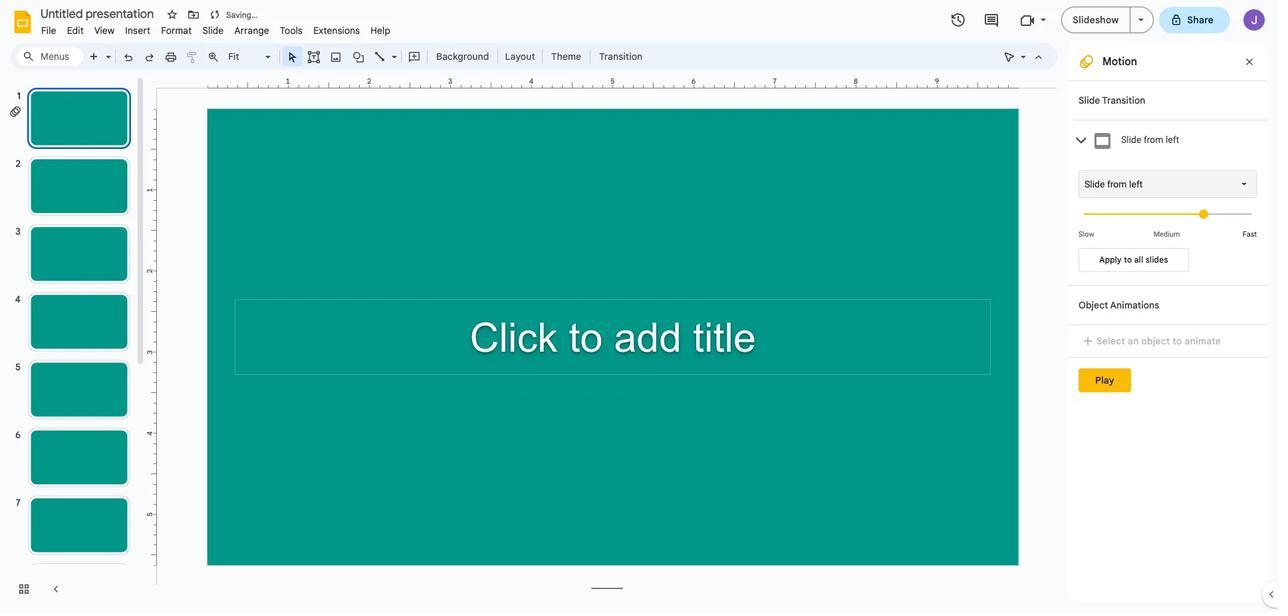 Task type: vqa. For each thing, say whether or not it's contained in the screenshot.
from within the option
yes



Task type: describe. For each thing, give the bounding box(es) containing it.
slide inside option
[[1085, 179, 1105, 190]]

live pointer settings image
[[1017, 48, 1026, 53]]

apply to all slides
[[1099, 255, 1168, 265]]

presentation options image
[[1138, 19, 1143, 21]]

layout
[[505, 51, 535, 63]]

medium button
[[1137, 230, 1196, 239]]

object
[[1079, 299, 1108, 311]]

animate
[[1185, 335, 1221, 347]]

slides
[[1146, 255, 1168, 265]]

duration element
[[1079, 198, 1257, 239]]

theme button
[[545, 47, 587, 66]]

motion
[[1103, 55, 1137, 68]]

insert menu item
[[120, 23, 156, 39]]

slideshow button
[[1062, 7, 1130, 33]]

select an object to animate button
[[1079, 333, 1230, 349]]

to for saved
[[251, 10, 259, 20]]

format
[[161, 25, 192, 37]]

Menus field
[[17, 47, 83, 66]]

motion section
[[1068, 43, 1267, 602]]

play button
[[1079, 368, 1131, 392]]

from inside tab
[[1144, 134, 1163, 145]]

slide from left tab
[[1073, 120, 1267, 160]]

apply to all slides button
[[1079, 248, 1189, 272]]

transition inside the motion 'section'
[[1102, 94, 1145, 106]]

object
[[1141, 335, 1170, 347]]

background
[[436, 51, 489, 63]]

help menu item
[[365, 23, 396, 39]]

saved to drive
[[226, 10, 281, 20]]

slide transition
[[1079, 94, 1145, 106]]

medium
[[1153, 230, 1180, 239]]

share
[[1187, 14, 1214, 26]]

object animations
[[1079, 299, 1159, 311]]

slide from left list box
[[1079, 170, 1257, 198]]

slide inside menu item
[[202, 25, 224, 37]]

help
[[371, 25, 390, 37]]

slideshow
[[1073, 14, 1119, 26]]

slow button
[[1079, 230, 1094, 239]]

fast button
[[1243, 230, 1257, 239]]

slide from left option
[[1085, 178, 1143, 191]]

slide menu item
[[197, 23, 229, 39]]

share button
[[1159, 7, 1230, 33]]

left inside option
[[1129, 179, 1143, 190]]

slide from left inside list box
[[1085, 179, 1143, 190]]

insert
[[125, 25, 150, 37]]

tools
[[280, 25, 303, 37]]

slide from left tab panel
[[1073, 160, 1267, 285]]

fast
[[1243, 230, 1257, 239]]

format menu item
[[156, 23, 197, 39]]



Task type: locate. For each thing, give the bounding box(es) containing it.
select line image
[[388, 48, 397, 53]]

animations
[[1110, 299, 1159, 311]]

edit menu item
[[62, 23, 89, 39]]

1 vertical spatial slide from left
[[1085, 179, 1143, 190]]

to left all
[[1124, 255, 1132, 265]]

0 vertical spatial slide from left
[[1121, 134, 1179, 145]]

slider inside "slide from left" tab panel
[[1079, 198, 1257, 229]]

Zoom text field
[[226, 47, 263, 66]]

all
[[1134, 255, 1143, 265]]

0 vertical spatial transition
[[599, 51, 642, 63]]

shape image
[[351, 47, 366, 66]]

saved to drive button
[[205, 5, 284, 24]]

background button
[[430, 47, 495, 66]]

slide from left
[[1121, 134, 1179, 145], [1085, 179, 1143, 190]]

1 horizontal spatial from
[[1144, 134, 1163, 145]]

2 horizontal spatial to
[[1173, 335, 1182, 347]]

slider
[[1079, 198, 1257, 229]]

2 vertical spatial to
[[1173, 335, 1182, 347]]

0 horizontal spatial from
[[1107, 179, 1127, 190]]

1 vertical spatial left
[[1129, 179, 1143, 190]]

saved
[[226, 10, 249, 20]]

slide from left up slow button
[[1085, 179, 1143, 190]]

from inside option
[[1107, 179, 1127, 190]]

to
[[251, 10, 259, 20], [1124, 255, 1132, 265], [1173, 335, 1182, 347]]

file
[[41, 25, 56, 37]]

1 horizontal spatial transition
[[1102, 94, 1145, 106]]

to inside button
[[251, 10, 259, 20]]

motion application
[[0, 0, 1278, 613]]

apply
[[1099, 255, 1122, 265]]

0 horizontal spatial left
[[1129, 179, 1143, 190]]

transition down motion
[[1102, 94, 1145, 106]]

to for apply
[[1124, 255, 1132, 265]]

0 horizontal spatial to
[[251, 10, 259, 20]]

left
[[1166, 134, 1179, 145], [1129, 179, 1143, 190]]

tools menu item
[[275, 23, 308, 39]]

select an object to animate
[[1097, 335, 1221, 347]]

menu bar
[[36, 17, 396, 39]]

drive
[[261, 10, 281, 20]]

left inside tab
[[1166, 134, 1179, 145]]

view menu item
[[89, 23, 120, 39]]

theme
[[551, 51, 581, 63]]

file menu item
[[36, 23, 62, 39]]

0 horizontal spatial transition
[[599, 51, 642, 63]]

from up 'slide from left' list box
[[1144, 134, 1163, 145]]

view
[[94, 25, 115, 37]]

menu bar banner
[[0, 0, 1278, 613]]

1 vertical spatial transition
[[1102, 94, 1145, 106]]

transition right theme button
[[599, 51, 642, 63]]

mode and view toolbar
[[999, 43, 1049, 70]]

slide from left inside tab
[[1121, 134, 1179, 145]]

to inside "slide from left" tab panel
[[1124, 255, 1132, 265]]

slide inside tab
[[1121, 134, 1141, 145]]

select
[[1097, 335, 1125, 347]]

insert image image
[[328, 47, 343, 66]]

slide from left up 'slide from left' list box
[[1121, 134, 1179, 145]]

transition inside transition button
[[599, 51, 642, 63]]

new slide with layout image
[[102, 48, 111, 53]]

1 horizontal spatial to
[[1124, 255, 1132, 265]]

an
[[1128, 335, 1139, 347]]

transition
[[599, 51, 642, 63], [1102, 94, 1145, 106]]

arrange menu item
[[229, 23, 275, 39]]

to left the 'drive'
[[251, 10, 259, 20]]

left up duration element
[[1129, 179, 1143, 190]]

1 vertical spatial to
[[1124, 255, 1132, 265]]

slow
[[1079, 230, 1094, 239]]

Rename text field
[[36, 5, 162, 21]]

from up duration element
[[1107, 179, 1127, 190]]

from
[[1144, 134, 1163, 145], [1107, 179, 1127, 190]]

0 vertical spatial to
[[251, 10, 259, 20]]

arrange
[[234, 25, 269, 37]]

edit
[[67, 25, 84, 37]]

transition button
[[593, 47, 648, 66]]

1 vertical spatial from
[[1107, 179, 1127, 190]]

slide
[[202, 25, 224, 37], [1079, 94, 1100, 106], [1121, 134, 1141, 145], [1085, 179, 1105, 190]]

extensions
[[313, 25, 360, 37]]

main toolbar
[[82, 47, 649, 66]]

to right object
[[1173, 335, 1182, 347]]

navigation
[[0, 75, 146, 613]]

menu bar containing file
[[36, 17, 396, 39]]

0 vertical spatial left
[[1166, 134, 1179, 145]]

left up 'slide from left' list box
[[1166, 134, 1179, 145]]

navigation inside motion application
[[0, 75, 146, 613]]

1 horizontal spatial left
[[1166, 134, 1179, 145]]

Zoom field
[[224, 47, 277, 66]]

extensions menu item
[[308, 23, 365, 39]]

Star checkbox
[[163, 5, 182, 24]]

menu bar inside menu bar banner
[[36, 17, 396, 39]]

play
[[1095, 374, 1115, 386]]

0 vertical spatial from
[[1144, 134, 1163, 145]]

layout button
[[501, 47, 539, 66]]



